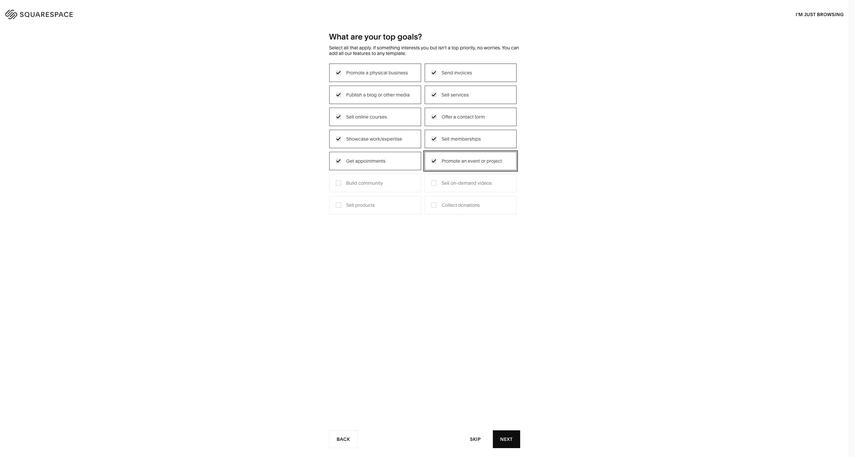 Task type: vqa. For each thing, say whether or not it's contained in the screenshot.
Preview Mason
no



Task type: locate. For each thing, give the bounding box(es) containing it.
sell for sell services
[[442, 92, 450, 98]]

0 horizontal spatial top
[[383, 32, 396, 42]]

sell products
[[346, 202, 375, 208]]

apply.
[[359, 45, 372, 51]]

in
[[836, 10, 842, 16]]

goals?
[[398, 32, 422, 42]]

a left physical
[[366, 70, 369, 76]]

1 vertical spatial top
[[452, 45, 459, 51]]

a for offer a contact form
[[454, 114, 456, 120]]

publish a blog or other media
[[346, 92, 410, 98]]

a right offer on the right top of page
[[454, 114, 456, 120]]

restaurants
[[356, 101, 382, 107]]

top up something
[[383, 32, 396, 42]]

or
[[378, 92, 383, 98], [481, 158, 486, 164]]

& right estate
[[381, 141, 384, 147]]

an
[[462, 158, 467, 164]]

home & decor link
[[425, 92, 464, 97]]

0 vertical spatial or
[[378, 92, 383, 98]]

1 horizontal spatial or
[[481, 158, 486, 164]]

form
[[475, 114, 485, 120]]

properties
[[385, 141, 408, 147]]

sell left memberships at the top
[[442, 136, 450, 142]]

events link
[[356, 121, 377, 127]]

real estate & properties link
[[356, 141, 414, 147]]

a for promote a physical business
[[366, 70, 369, 76]]

fitness link
[[425, 111, 447, 117]]

promote
[[346, 70, 365, 76], [442, 158, 461, 164]]

sell for sell online courses
[[346, 114, 354, 120]]

build community
[[346, 180, 383, 186]]

nature & animals
[[425, 101, 463, 107]]

& right media
[[371, 111, 374, 117]]

sell left products
[[346, 202, 354, 208]]

or right 'event'
[[481, 158, 486, 164]]

courses
[[370, 114, 387, 120]]

or for event
[[481, 158, 486, 164]]

sell for sell products
[[346, 202, 354, 208]]

promote left the an
[[442, 158, 461, 164]]

1 vertical spatial promote
[[442, 158, 461, 164]]

events
[[356, 121, 370, 127]]

a
[[448, 45, 451, 51], [366, 70, 369, 76], [363, 92, 366, 98], [454, 114, 456, 120]]

sell up the nature & animals link
[[442, 92, 450, 98]]

something
[[377, 45, 400, 51]]

get appointments
[[346, 158, 386, 164]]

weddings
[[356, 131, 378, 137]]

log
[[825, 10, 835, 16]]

1 horizontal spatial top
[[452, 45, 459, 51]]

0 vertical spatial promote
[[346, 70, 365, 76]]

select
[[329, 45, 343, 51]]

any
[[377, 50, 385, 56]]

0 horizontal spatial or
[[378, 92, 383, 98]]

& for podcasts
[[371, 111, 374, 117]]

promote for promote a physical business
[[346, 70, 365, 76]]

& for animals
[[441, 101, 444, 107]]

professional services
[[286, 101, 333, 107]]

all left our
[[339, 50, 344, 56]]

& left 'non-'
[[313, 121, 316, 127]]

send
[[442, 70, 453, 76]]

sell left on-
[[442, 180, 450, 186]]

media & podcasts link
[[356, 111, 401, 117]]

invoices
[[454, 70, 472, 76]]

on-
[[451, 180, 458, 186]]

media & podcasts
[[356, 111, 395, 117]]

build
[[346, 180, 357, 186]]

next button
[[493, 431, 520, 448]]

0 horizontal spatial promote
[[346, 70, 365, 76]]

sell for sell memberships
[[442, 136, 450, 142]]

promote down features
[[346, 70, 365, 76]]

that
[[350, 45, 358, 51]]

squarespace logo image
[[13, 8, 90, 19]]

a right isn't
[[448, 45, 451, 51]]

back
[[337, 436, 350, 442]]

0 horizontal spatial all
[[339, 50, 344, 56]]

skip button
[[463, 430, 488, 449]]

isn't
[[438, 45, 447, 51]]

sell left "online" on the left of the page
[[346, 114, 354, 120]]

add
[[329, 50, 338, 56]]

what are your top goals? select all that apply. if something interests you but isn't a top priority, no worries. you can add all our features to any template.
[[329, 32, 520, 56]]

you
[[421, 45, 429, 51]]

all
[[344, 45, 349, 51], [339, 50, 344, 56]]

top right isn't
[[452, 45, 459, 51]]

nature & animals link
[[425, 101, 469, 107]]

or right blog
[[378, 92, 383, 98]]

all left that at top
[[344, 45, 349, 51]]

services
[[314, 101, 333, 107]]

& right nature
[[441, 101, 444, 107]]

sell
[[442, 92, 450, 98], [346, 114, 354, 120], [442, 136, 450, 142], [442, 180, 450, 186], [346, 202, 354, 208]]

promote for promote an event or project
[[442, 158, 461, 164]]

& right home
[[440, 92, 443, 97]]

real
[[356, 141, 365, 147]]

worries.
[[484, 45, 501, 51]]

i'm just browsing link
[[796, 5, 844, 23]]

a left blog
[[363, 92, 366, 98]]

back button
[[329, 431, 358, 448]]

top
[[383, 32, 396, 42], [452, 45, 459, 51]]

community
[[286, 121, 312, 127]]

&
[[440, 92, 443, 97], [441, 101, 444, 107], [371, 111, 374, 117], [313, 121, 316, 127], [381, 141, 384, 147]]

& for non-
[[313, 121, 316, 127]]

travel link
[[356, 92, 375, 97]]

no
[[478, 45, 483, 51]]

1 horizontal spatial promote
[[442, 158, 461, 164]]

0 vertical spatial top
[[383, 32, 396, 42]]

1 vertical spatial or
[[481, 158, 486, 164]]

products
[[355, 202, 375, 208]]

podcasts
[[375, 111, 395, 117]]

blog
[[367, 92, 377, 98]]



Task type: describe. For each thing, give the bounding box(es) containing it.
sell memberships
[[442, 136, 481, 142]]

1 horizontal spatial all
[[344, 45, 349, 51]]

offer a contact form
[[442, 114, 485, 120]]

community & non-profits
[[286, 121, 341, 127]]

event
[[468, 158, 480, 164]]

just
[[805, 11, 816, 17]]

are
[[351, 32, 363, 42]]

but
[[430, 45, 437, 51]]

memberships
[[451, 136, 481, 142]]

other
[[384, 92, 395, 98]]

services
[[451, 92, 469, 98]]

project
[[487, 158, 502, 164]]

home & decor
[[425, 92, 457, 97]]

offer
[[442, 114, 453, 120]]

i'm just browsing
[[796, 11, 844, 17]]

decor
[[444, 92, 457, 97]]

& for decor
[[440, 92, 443, 97]]

our
[[345, 50, 352, 56]]

professional
[[286, 101, 313, 107]]

dario image
[[338, 225, 511, 456]]

your
[[365, 32, 381, 42]]

media
[[356, 111, 370, 117]]

priority,
[[460, 45, 476, 51]]

real estate & properties
[[356, 141, 408, 147]]

community
[[359, 180, 383, 186]]

you
[[502, 45, 510, 51]]

template.
[[386, 50, 407, 56]]

log             in
[[825, 10, 842, 16]]

i'm
[[796, 11, 804, 17]]

showcase work/expertise
[[346, 136, 402, 142]]

professional services link
[[286, 101, 339, 107]]

interests
[[402, 45, 420, 51]]

sell for sell on-demand videos
[[442, 180, 450, 186]]

demand
[[458, 180, 477, 186]]

to
[[372, 50, 376, 56]]

promote an event or project
[[442, 158, 502, 164]]

online
[[355, 114, 369, 120]]

physical
[[370, 70, 388, 76]]

or for blog
[[378, 92, 383, 98]]

publish
[[346, 92, 362, 98]]

collect
[[442, 202, 457, 208]]

send invoices
[[442, 70, 472, 76]]

get
[[346, 158, 354, 164]]

features
[[353, 50, 371, 56]]

squarespace logo link
[[13, 8, 179, 19]]

log             in link
[[825, 10, 842, 16]]

videos
[[478, 180, 492, 186]]

showcase
[[346, 136, 369, 142]]

work/expertise
[[370, 136, 402, 142]]

restaurants link
[[356, 101, 388, 107]]

promote a physical business
[[346, 70, 408, 76]]

sell online courses
[[346, 114, 387, 120]]

appointments
[[355, 158, 386, 164]]

nature
[[425, 101, 440, 107]]

profits
[[328, 121, 341, 127]]

a for publish a blog or other media
[[363, 92, 366, 98]]

collect donations
[[442, 202, 480, 208]]

estate
[[367, 141, 380, 147]]

next
[[501, 436, 513, 442]]

animals
[[445, 101, 463, 107]]

can
[[512, 45, 520, 51]]

dario element
[[338, 225, 511, 456]]

business
[[389, 70, 408, 76]]

home
[[425, 92, 439, 97]]

contact
[[458, 114, 474, 120]]

if
[[373, 45, 376, 51]]

community & non-profits link
[[286, 121, 348, 127]]

a inside the what are your top goals? select all that apply. if something interests you but isn't a top priority, no worries. you can add all our features to any template.
[[448, 45, 451, 51]]

browsing
[[818, 11, 844, 17]]

media
[[396, 92, 410, 98]]

sell services
[[442, 92, 469, 98]]

skip
[[470, 436, 481, 442]]



